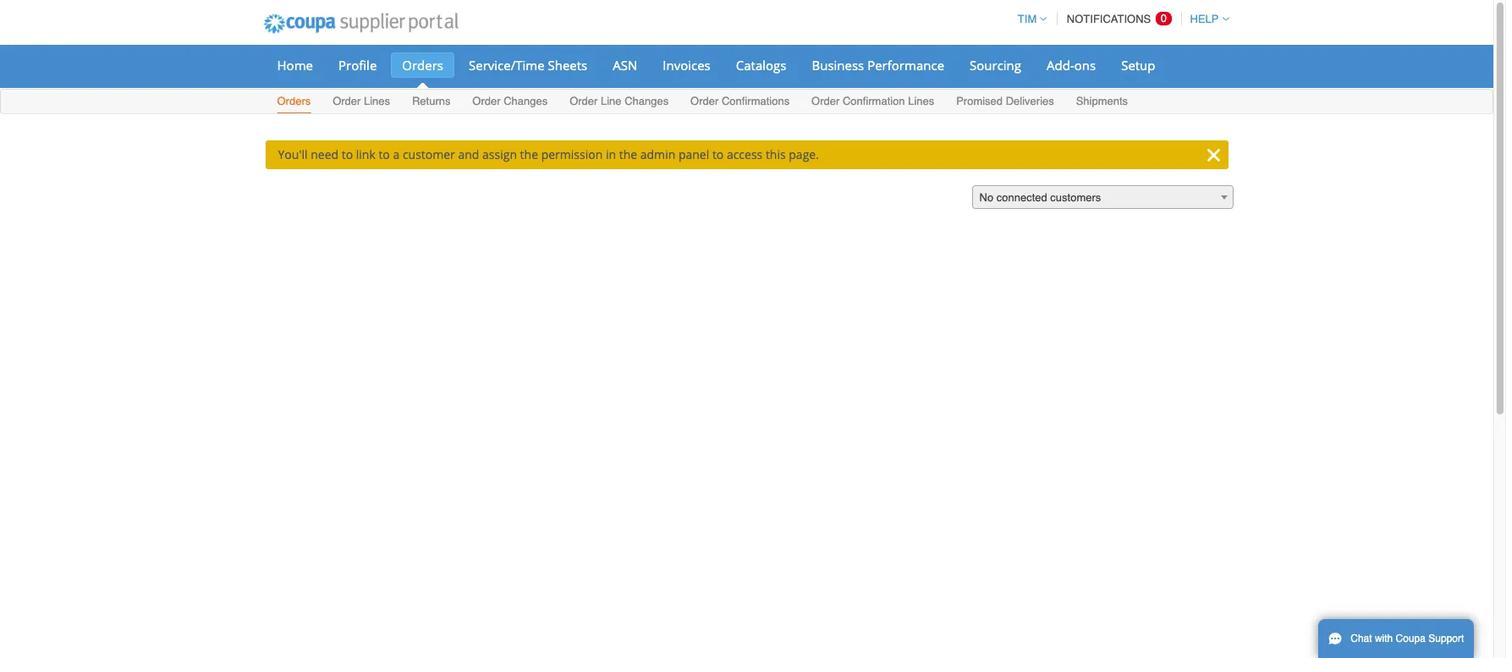 Task type: describe. For each thing, give the bounding box(es) containing it.
support
[[1429, 633, 1464, 645]]

you'll need to link to a customer and assign the permission in the admin panel to access this page.
[[278, 146, 819, 162]]

service/time
[[469, 57, 545, 74]]

permission
[[541, 146, 603, 162]]

promised
[[956, 95, 1003, 107]]

catalogs link
[[725, 52, 798, 78]]

ons
[[1075, 57, 1096, 74]]

promised deliveries link
[[956, 91, 1055, 113]]

notifications 0
[[1067, 12, 1167, 25]]

returns
[[412, 95, 451, 107]]

sheets
[[548, 57, 588, 74]]

order lines link
[[332, 91, 391, 113]]

tim link
[[1010, 13, 1047, 25]]

order for order confirmation lines
[[812, 95, 840, 107]]

chat with coupa support button
[[1319, 619, 1475, 658]]

setup
[[1122, 57, 1156, 74]]

and
[[458, 146, 479, 162]]

link
[[356, 146, 376, 162]]

tim
[[1018, 13, 1037, 25]]

with
[[1375, 633, 1393, 645]]

admin
[[640, 146, 676, 162]]

setup link
[[1111, 52, 1167, 78]]

2 lines from the left
[[908, 95, 935, 107]]

invoices link
[[652, 52, 722, 78]]

a
[[393, 146, 400, 162]]

need
[[311, 146, 339, 162]]

order confirmations
[[691, 95, 790, 107]]

2 the from the left
[[619, 146, 637, 162]]

no connected customers
[[980, 191, 1101, 204]]

orders for the rightmost orders link
[[402, 57, 443, 74]]

this
[[766, 146, 786, 162]]

order line changes
[[570, 95, 669, 107]]

No connected customers field
[[972, 185, 1233, 210]]

panel
[[679, 146, 709, 162]]

order lines
[[333, 95, 390, 107]]

home
[[277, 57, 313, 74]]

coupa supplier portal image
[[252, 3, 470, 45]]

orders for the left orders link
[[277, 95, 311, 107]]

confirmations
[[722, 95, 790, 107]]

coupa
[[1396, 633, 1426, 645]]

order confirmation lines
[[812, 95, 935, 107]]

0 horizontal spatial orders link
[[276, 91, 312, 113]]

sourcing link
[[959, 52, 1033, 78]]

order confirmations link
[[690, 91, 791, 113]]

2 changes from the left
[[625, 95, 669, 107]]



Task type: vqa. For each thing, say whether or not it's contained in the screenshot.
Users
no



Task type: locate. For each thing, give the bounding box(es) containing it.
3 to from the left
[[712, 146, 724, 162]]

orders link
[[391, 52, 454, 78], [276, 91, 312, 113]]

5 order from the left
[[812, 95, 840, 107]]

order confirmation lines link
[[811, 91, 935, 113]]

the
[[520, 146, 538, 162], [619, 146, 637, 162]]

order line changes link
[[569, 91, 670, 113]]

service/time sheets
[[469, 57, 588, 74]]

lines down profile
[[364, 95, 390, 107]]

line
[[601, 95, 622, 107]]

returns link
[[411, 91, 451, 113]]

order changes link
[[472, 91, 549, 113]]

navigation containing notifications 0
[[1010, 3, 1229, 36]]

0 horizontal spatial lines
[[364, 95, 390, 107]]

invoices
[[663, 57, 711, 74]]

2 order from the left
[[473, 95, 501, 107]]

0 horizontal spatial the
[[520, 146, 538, 162]]

0 horizontal spatial to
[[342, 146, 353, 162]]

customer
[[403, 146, 455, 162]]

order for order line changes
[[570, 95, 598, 107]]

changes
[[504, 95, 548, 107], [625, 95, 669, 107]]

order for order confirmations
[[691, 95, 719, 107]]

4 order from the left
[[691, 95, 719, 107]]

assign
[[482, 146, 517, 162]]

orders link up returns
[[391, 52, 454, 78]]

order changes
[[473, 95, 548, 107]]

1 horizontal spatial to
[[379, 146, 390, 162]]

0 vertical spatial orders
[[402, 57, 443, 74]]

confirmation
[[843, 95, 905, 107]]

to left link
[[342, 146, 353, 162]]

2 horizontal spatial to
[[712, 146, 724, 162]]

performance
[[868, 57, 945, 74]]

asn
[[613, 57, 638, 74]]

business
[[812, 57, 864, 74]]

business performance
[[812, 57, 945, 74]]

deliveries
[[1006, 95, 1054, 107]]

you'll
[[278, 146, 308, 162]]

1 horizontal spatial orders
[[402, 57, 443, 74]]

shipments
[[1076, 95, 1128, 107]]

business performance link
[[801, 52, 956, 78]]

the right assign
[[520, 146, 538, 162]]

order left line
[[570, 95, 598, 107]]

chat
[[1351, 633, 1372, 645]]

1 the from the left
[[520, 146, 538, 162]]

1 to from the left
[[342, 146, 353, 162]]

sourcing
[[970, 57, 1022, 74]]

1 order from the left
[[333, 95, 361, 107]]

1 horizontal spatial orders link
[[391, 52, 454, 78]]

1 lines from the left
[[364, 95, 390, 107]]

home link
[[266, 52, 324, 78]]

orders down home link
[[277, 95, 311, 107]]

add-ons
[[1047, 57, 1096, 74]]

order down 'profile' link
[[333, 95, 361, 107]]

2 to from the left
[[379, 146, 390, 162]]

order
[[333, 95, 361, 107], [473, 95, 501, 107], [570, 95, 598, 107], [691, 95, 719, 107], [812, 95, 840, 107]]

customers
[[1051, 191, 1101, 204]]

changes down service/time sheets
[[504, 95, 548, 107]]

order for order changes
[[473, 95, 501, 107]]

connected
[[997, 191, 1048, 204]]

orders
[[402, 57, 443, 74], [277, 95, 311, 107]]

0 horizontal spatial orders
[[277, 95, 311, 107]]

changes right line
[[625, 95, 669, 107]]

to right panel
[[712, 146, 724, 162]]

service/time sheets link
[[458, 52, 599, 78]]

asn link
[[602, 52, 649, 78]]

1 horizontal spatial the
[[619, 146, 637, 162]]

0
[[1161, 12, 1167, 25]]

catalogs
[[736, 57, 787, 74]]

profile
[[339, 57, 377, 74]]

add-
[[1047, 57, 1075, 74]]

order for order lines
[[333, 95, 361, 107]]

add-ons link
[[1036, 52, 1107, 78]]

1 vertical spatial orders
[[277, 95, 311, 107]]

0 horizontal spatial changes
[[504, 95, 548, 107]]

navigation
[[1010, 3, 1229, 36]]

promised deliveries
[[956, 95, 1054, 107]]

lines
[[364, 95, 390, 107], [908, 95, 935, 107]]

orders up returns
[[402, 57, 443, 74]]

page.
[[789, 146, 819, 162]]

access
[[727, 146, 763, 162]]

profile link
[[328, 52, 388, 78]]

0 vertical spatial orders link
[[391, 52, 454, 78]]

1 horizontal spatial changes
[[625, 95, 669, 107]]

chat with coupa support
[[1351, 633, 1464, 645]]

notifications
[[1067, 13, 1151, 25]]

order down business
[[812, 95, 840, 107]]

shipments link
[[1075, 91, 1129, 113]]

orders link down home link
[[276, 91, 312, 113]]

the right in
[[619, 146, 637, 162]]

to
[[342, 146, 353, 162], [379, 146, 390, 162], [712, 146, 724, 162]]

to left the a
[[379, 146, 390, 162]]

order down service/time
[[473, 95, 501, 107]]

order down invoices link
[[691, 95, 719, 107]]

1 changes from the left
[[504, 95, 548, 107]]

help link
[[1183, 13, 1229, 25]]

no
[[980, 191, 994, 204]]

3 order from the left
[[570, 95, 598, 107]]

1 vertical spatial orders link
[[276, 91, 312, 113]]

1 horizontal spatial lines
[[908, 95, 935, 107]]

help
[[1190, 13, 1219, 25]]

lines down performance
[[908, 95, 935, 107]]

No connected customers text field
[[973, 186, 1233, 210]]

in
[[606, 146, 616, 162]]



